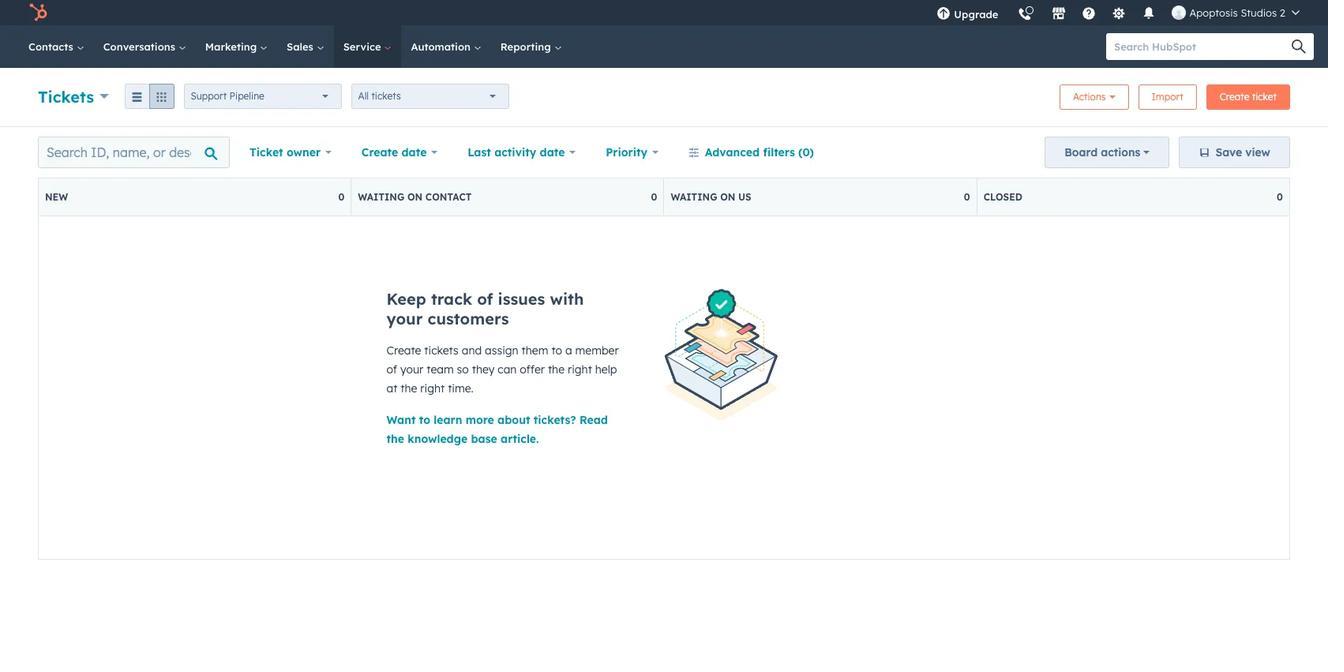 Task type: describe. For each thing, give the bounding box(es) containing it.
last activity date
[[468, 145, 565, 160]]

about
[[498, 413, 531, 427]]

conversations
[[103, 40, 178, 53]]

and
[[462, 344, 482, 358]]

save view button
[[1180, 137, 1291, 168]]

actions
[[1074, 91, 1107, 103]]

closed
[[984, 191, 1023, 203]]

hubspot link
[[19, 3, 59, 22]]

time.
[[448, 382, 474, 396]]

priority button
[[596, 137, 669, 168]]

priority
[[606, 145, 648, 160]]

waiting for waiting on us
[[671, 191, 718, 203]]

help button
[[1076, 0, 1103, 25]]

create ticket button
[[1207, 85, 1291, 110]]

2
[[1281, 6, 1286, 19]]

so
[[457, 363, 469, 377]]

waiting on us
[[671, 191, 752, 203]]

settings image
[[1113, 7, 1127, 21]]

on for us
[[721, 191, 736, 203]]

a
[[566, 344, 573, 358]]

filters
[[764, 145, 795, 160]]

date inside "popup button"
[[402, 145, 427, 160]]

new
[[45, 191, 68, 203]]

save view
[[1216, 145, 1271, 160]]

group inside tickets banner
[[124, 84, 174, 109]]

create for create date
[[362, 145, 398, 160]]

want to learn more about tickets? read the knowledge base article. link
[[387, 413, 608, 446]]

actions button
[[1060, 85, 1129, 110]]

tickets
[[38, 87, 94, 106]]

reporting link
[[491, 25, 572, 68]]

0 vertical spatial right
[[568, 363, 592, 377]]

board
[[1065, 145, 1098, 160]]

create tickets and assign them to a member of your team so they can offer the right help at the right time.
[[387, 344, 619, 396]]

(0)
[[799, 145, 815, 160]]

ticket
[[250, 145, 283, 160]]

help
[[596, 363, 618, 377]]

pipeline
[[230, 90, 265, 102]]

with
[[550, 289, 584, 309]]

offer
[[520, 363, 545, 377]]

your inside create tickets and assign them to a member of your team so they can offer the right help at the right time.
[[401, 363, 424, 377]]

owner
[[287, 145, 321, 160]]

learn
[[434, 413, 462, 427]]

issues
[[498, 289, 545, 309]]

ticket
[[1253, 91, 1278, 103]]

automation
[[411, 40, 474, 53]]

marketing
[[205, 40, 260, 53]]

assign
[[485, 344, 519, 358]]

read
[[580, 413, 608, 427]]

last activity date button
[[458, 137, 586, 168]]

0 for new
[[338, 191, 345, 203]]

tickets for create
[[425, 344, 459, 358]]

1 vertical spatial the
[[401, 382, 418, 396]]

can
[[498, 363, 517, 377]]

tara schultz image
[[1173, 6, 1187, 20]]

of inside keep track of issues with your customers
[[477, 289, 493, 309]]

reporting
[[501, 40, 554, 53]]

of inside create tickets and assign them to a member of your team so they can offer the right help at the right time.
[[387, 363, 397, 377]]

0 vertical spatial the
[[548, 363, 565, 377]]

to inside want to learn more about tickets? read the knowledge base article.
[[419, 413, 431, 427]]

they
[[472, 363, 495, 377]]

help image
[[1083, 7, 1097, 21]]

more
[[466, 413, 494, 427]]

track
[[431, 289, 473, 309]]

calling icon button
[[1012, 2, 1039, 24]]

advanced
[[705, 145, 760, 160]]

sales link
[[277, 25, 334, 68]]

automation link
[[402, 25, 491, 68]]

us
[[739, 191, 752, 203]]

ticket owner
[[250, 145, 321, 160]]

apoptosis
[[1190, 6, 1239, 19]]

marketplaces button
[[1043, 0, 1076, 25]]

settings link
[[1103, 0, 1137, 25]]

on for contact
[[408, 191, 423, 203]]

advanced filters (0)
[[705, 145, 815, 160]]



Task type: vqa. For each thing, say whether or not it's contained in the screenshot.
calls inside the button
no



Task type: locate. For each thing, give the bounding box(es) containing it.
1 0 from the left
[[338, 191, 345, 203]]

tickets banner
[[38, 80, 1291, 111]]

marketplaces image
[[1053, 7, 1067, 21]]

waiting down create date
[[358, 191, 405, 203]]

3 0 from the left
[[965, 191, 971, 203]]

of
[[477, 289, 493, 309], [387, 363, 397, 377]]

1 horizontal spatial date
[[540, 145, 565, 160]]

support
[[191, 90, 227, 102]]

0 for closed
[[1278, 191, 1284, 203]]

tickets?
[[534, 413, 577, 427]]

0
[[338, 191, 345, 203], [652, 191, 658, 203], [965, 191, 971, 203], [1278, 191, 1284, 203]]

want to learn more about tickets? read the knowledge base article.
[[387, 413, 608, 446]]

the
[[548, 363, 565, 377], [401, 382, 418, 396], [387, 432, 404, 446]]

create date button
[[351, 137, 448, 168]]

4 0 from the left
[[1278, 191, 1284, 203]]

save
[[1216, 145, 1243, 160]]

last
[[468, 145, 491, 160]]

them
[[522, 344, 549, 358]]

1 vertical spatial create
[[362, 145, 398, 160]]

0 left closed
[[965, 191, 971, 203]]

create inside create tickets and assign them to a member of your team so they can offer the right help at the right time.
[[387, 344, 421, 358]]

menu containing apoptosis studios 2
[[928, 0, 1310, 31]]

customers
[[428, 309, 509, 329]]

conversations link
[[94, 25, 196, 68]]

0 horizontal spatial on
[[408, 191, 423, 203]]

create date
[[362, 145, 427, 160]]

1 vertical spatial of
[[387, 363, 397, 377]]

Search HubSpot search field
[[1107, 33, 1301, 60]]

create inside create ticket button
[[1220, 91, 1250, 103]]

0 for waiting on us
[[965, 191, 971, 203]]

0 horizontal spatial date
[[402, 145, 427, 160]]

waiting left us
[[671, 191, 718, 203]]

notifications image
[[1143, 7, 1157, 21]]

1 vertical spatial right
[[421, 382, 445, 396]]

date up the waiting on contact
[[402, 145, 427, 160]]

support pipeline button
[[184, 84, 342, 109]]

1 horizontal spatial on
[[721, 191, 736, 203]]

member
[[576, 344, 619, 358]]

apoptosis studios 2
[[1190, 6, 1286, 19]]

to
[[552, 344, 563, 358], [419, 413, 431, 427]]

at
[[387, 382, 398, 396]]

1 horizontal spatial right
[[568, 363, 592, 377]]

board actions button
[[1045, 137, 1170, 168]]

create for create ticket
[[1220, 91, 1250, 103]]

the down want
[[387, 432, 404, 446]]

support pipeline
[[191, 90, 265, 102]]

knowledge
[[408, 432, 468, 446]]

tickets for all
[[372, 90, 401, 102]]

create up the at
[[387, 344, 421, 358]]

view
[[1246, 145, 1271, 160]]

team
[[427, 363, 454, 377]]

create left ticket
[[1220, 91, 1250, 103]]

contact
[[426, 191, 472, 203]]

2 vertical spatial create
[[387, 344, 421, 358]]

0 down ticket owner popup button
[[338, 191, 345, 203]]

tickets
[[372, 90, 401, 102], [425, 344, 459, 358]]

your
[[387, 309, 423, 329], [401, 363, 424, 377]]

2 0 from the left
[[652, 191, 658, 203]]

hubspot image
[[28, 3, 47, 22]]

on left contact
[[408, 191, 423, 203]]

apoptosis studios 2 button
[[1163, 0, 1310, 25]]

the right the at
[[401, 382, 418, 396]]

create for create tickets and assign them to a member of your team so they can offer the right help at the right time.
[[387, 344, 421, 358]]

Search ID, name, or description search field
[[38, 137, 230, 168]]

0 vertical spatial to
[[552, 344, 563, 358]]

waiting
[[358, 191, 405, 203], [671, 191, 718, 203]]

actions
[[1102, 145, 1141, 160]]

to up the knowledge on the left of page
[[419, 413, 431, 427]]

keep
[[387, 289, 426, 309]]

advanced filters (0) button
[[679, 137, 825, 168]]

marketing link
[[196, 25, 277, 68]]

1 vertical spatial tickets
[[425, 344, 459, 358]]

1 horizontal spatial of
[[477, 289, 493, 309]]

want
[[387, 413, 416, 427]]

right down a
[[568, 363, 592, 377]]

tickets inside create tickets and assign them to a member of your team so they can offer the right help at the right time.
[[425, 344, 459, 358]]

0 horizontal spatial of
[[387, 363, 397, 377]]

0 horizontal spatial waiting
[[358, 191, 405, 203]]

tickets right all
[[372, 90, 401, 102]]

all tickets button
[[351, 84, 509, 109]]

1 horizontal spatial waiting
[[671, 191, 718, 203]]

create ticket
[[1220, 91, 1278, 103]]

waiting for waiting on contact
[[358, 191, 405, 203]]

upgrade
[[955, 8, 999, 21]]

menu
[[928, 0, 1310, 31]]

article.
[[501, 432, 539, 446]]

create down all tickets
[[362, 145, 398, 160]]

date right activity
[[540, 145, 565, 160]]

1 horizontal spatial to
[[552, 344, 563, 358]]

0 vertical spatial create
[[1220, 91, 1250, 103]]

1 on from the left
[[408, 191, 423, 203]]

1 vertical spatial your
[[401, 363, 424, 377]]

the right the offer
[[548, 363, 565, 377]]

1 horizontal spatial tickets
[[425, 344, 459, 358]]

sales
[[287, 40, 317, 53]]

create inside create date "popup button"
[[362, 145, 398, 160]]

2 on from the left
[[721, 191, 736, 203]]

tickets button
[[38, 85, 109, 108]]

import
[[1152, 91, 1184, 103]]

1 vertical spatial to
[[419, 413, 431, 427]]

search button
[[1285, 33, 1315, 60]]

board actions
[[1065, 145, 1141, 160]]

your left team on the left bottom of page
[[401, 363, 424, 377]]

the inside want to learn more about tickets? read the knowledge base article.
[[387, 432, 404, 446]]

tickets up team on the left bottom of page
[[425, 344, 459, 358]]

calling icon image
[[1019, 8, 1033, 22]]

contacts link
[[19, 25, 94, 68]]

create
[[1220, 91, 1250, 103], [362, 145, 398, 160], [387, 344, 421, 358]]

0 horizontal spatial to
[[419, 413, 431, 427]]

of up the at
[[387, 363, 397, 377]]

0 horizontal spatial tickets
[[372, 90, 401, 102]]

tickets inside popup button
[[372, 90, 401, 102]]

0 horizontal spatial right
[[421, 382, 445, 396]]

activity
[[495, 145, 537, 160]]

2 waiting from the left
[[671, 191, 718, 203]]

studios
[[1242, 6, 1278, 19]]

base
[[471, 432, 498, 446]]

waiting on contact
[[358, 191, 472, 203]]

right down team on the left bottom of page
[[421, 382, 445, 396]]

keep track of issues with your customers
[[387, 289, 584, 329]]

import button
[[1139, 85, 1198, 110]]

of right track
[[477, 289, 493, 309]]

1 waiting from the left
[[358, 191, 405, 203]]

group
[[124, 84, 174, 109]]

service link
[[334, 25, 402, 68]]

2 vertical spatial the
[[387, 432, 404, 446]]

all
[[358, 90, 369, 102]]

contacts
[[28, 40, 76, 53]]

your left track
[[387, 309, 423, 329]]

notifications button
[[1137, 0, 1163, 25]]

date inside popup button
[[540, 145, 565, 160]]

your inside keep track of issues with your customers
[[387, 309, 423, 329]]

0 vertical spatial tickets
[[372, 90, 401, 102]]

to inside create tickets and assign them to a member of your team so they can offer the right help at the right time.
[[552, 344, 563, 358]]

to left a
[[552, 344, 563, 358]]

0 down save view button on the right top of the page
[[1278, 191, 1284, 203]]

right
[[568, 363, 592, 377], [421, 382, 445, 396]]

service
[[343, 40, 384, 53]]

2 date from the left
[[540, 145, 565, 160]]

all tickets
[[358, 90, 401, 102]]

0 for waiting on contact
[[652, 191, 658, 203]]

0 vertical spatial of
[[477, 289, 493, 309]]

on left us
[[721, 191, 736, 203]]

1 date from the left
[[402, 145, 427, 160]]

upgrade image
[[937, 7, 952, 21]]

0 vertical spatial your
[[387, 309, 423, 329]]

search image
[[1293, 40, 1307, 54]]

0 down priority popup button
[[652, 191, 658, 203]]



